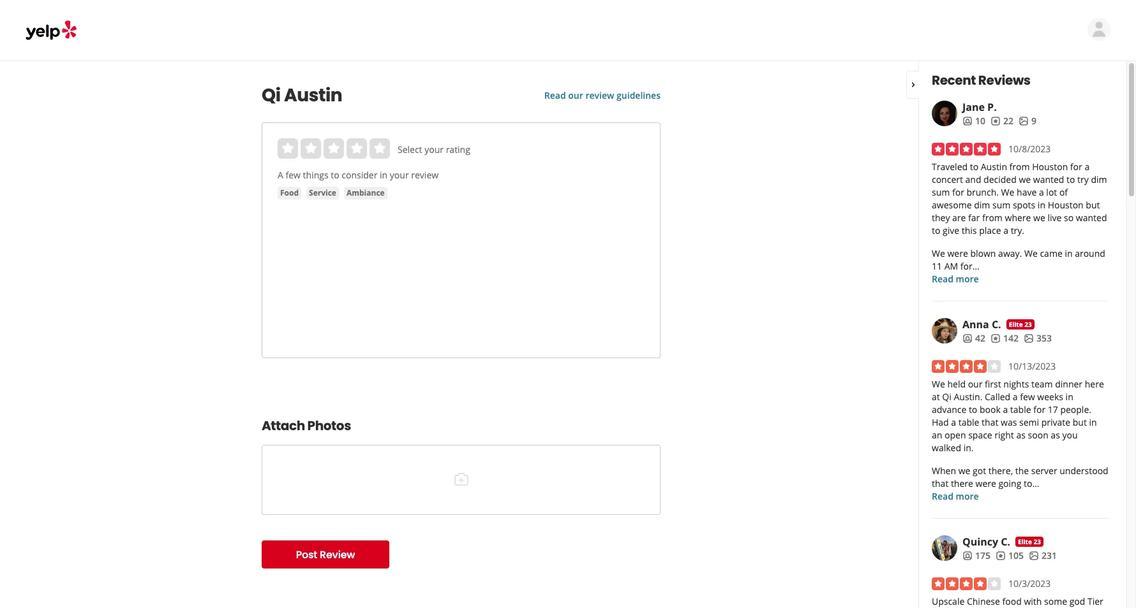 Task type: vqa. For each thing, say whether or not it's contained in the screenshot.
Accepts for Accepts Apple Pay
no



Task type: describe. For each thing, give the bounding box(es) containing it.
got
[[973, 465, 986, 477]]

spots
[[1013, 199, 1036, 211]]

we inside when we got there, the server understood that there were going to…
[[959, 465, 971, 477]]

we inside we held our first nights team dinner here at qi austin. called a few weeks in advance to book a table for 17 people. had a table that was semi private but in an open space right as soon as you walked in.
[[932, 379, 945, 391]]

jane p.
[[963, 100, 997, 114]]

16 photos v2 image for anna c.
[[1024, 334, 1034, 344]]

quincy
[[963, 536, 998, 550]]

reviews element containing 22
[[991, 115, 1014, 128]]

try.
[[1011, 225, 1025, 237]]

to left try
[[1067, 174, 1075, 186]]

231
[[1042, 550, 1057, 562]]

first
[[985, 379, 1001, 391]]

read more for 11
[[932, 273, 979, 285]]

lot
[[1046, 186, 1057, 199]]

you
[[1062, 430, 1078, 442]]

with
[[1024, 596, 1042, 608]]

jeremy m. image
[[1088, 18, 1111, 41]]

photos element for anna c.
[[1024, 333, 1052, 345]]

was
[[1001, 417, 1017, 429]]

photos element for quincy c.
[[1029, 550, 1057, 563]]

at
[[932, 391, 940, 403]]

a few things to consider in your review
[[278, 169, 439, 181]]

are
[[952, 212, 966, 224]]

recent reviews
[[932, 71, 1031, 89]]

1 horizontal spatial dim
[[1091, 174, 1107, 186]]

to down they
[[932, 225, 941, 237]]

an
[[932, 430, 942, 442]]

in right consider
[[380, 169, 388, 181]]

upscale chinese food with some god tier
[[932, 596, 1104, 609]]

1 horizontal spatial we
[[1019, 174, 1031, 186]]

photos element containing 9
[[1019, 115, 1037, 128]]

353
[[1037, 333, 1052, 345]]

read our review guidelines
[[544, 89, 661, 101]]

1 vertical spatial houston
[[1048, 199, 1084, 211]]

god
[[1070, 596, 1085, 608]]

so
[[1064, 212, 1074, 224]]

to up and
[[970, 161, 979, 173]]

were inside when we got there, the server understood that there were going to…
[[976, 478, 996, 490]]

select
[[398, 144, 422, 156]]

austin.
[[954, 391, 983, 403]]

recent
[[932, 71, 976, 89]]

we up 11
[[932, 248, 945, 260]]

elite 23 link for anna c.
[[1006, 320, 1035, 330]]

server
[[1031, 465, 1057, 477]]

blown
[[971, 248, 996, 260]]

1 vertical spatial table
[[959, 417, 980, 429]]

qi austin link
[[262, 83, 514, 108]]

more for am
[[956, 273, 979, 285]]

try
[[1078, 174, 1089, 186]]

here
[[1085, 379, 1104, 391]]

elite for anna c.
[[1009, 320, 1023, 329]]

semi
[[1019, 417, 1039, 429]]

11
[[932, 260, 942, 273]]

soon
[[1028, 430, 1049, 442]]

16 review v2 image
[[991, 116, 1001, 126]]

that inside we held our first nights team dinner here at qi austin. called a few weeks in advance to book a table for 17 people. had a table that was semi private but in an open space right as soon as you walked in.
[[982, 417, 999, 429]]

1 horizontal spatial from
[[1010, 161, 1030, 173]]

photo of anna c. image
[[932, 319, 958, 344]]

tier
[[1088, 596, 1104, 608]]

42
[[975, 333, 986, 345]]

photo of quincy c. image
[[932, 536, 958, 562]]

4 star rating image for anna
[[932, 361, 1001, 373]]

food
[[280, 188, 299, 199]]

chinese
[[967, 596, 1000, 608]]

there
[[951, 478, 973, 490]]

elite 23 for anna c.
[[1009, 320, 1032, 329]]

16 review v2 image for anna
[[991, 334, 1001, 344]]

0 horizontal spatial qi
[[262, 83, 281, 108]]

a up was
[[1003, 404, 1008, 416]]

1 vertical spatial from
[[982, 212, 1003, 224]]

came
[[1040, 248, 1063, 260]]

1 horizontal spatial your
[[425, 144, 444, 156]]

private
[[1042, 417, 1071, 429]]

a
[[278, 169, 283, 181]]

rating element
[[278, 139, 390, 159]]

0 vertical spatial our
[[568, 89, 583, 101]]

select your rating
[[398, 144, 470, 156]]

to…
[[1024, 478, 1039, 490]]

16 photos v2 image for quincy c.
[[1029, 551, 1039, 562]]

0 vertical spatial for
[[1070, 161, 1082, 173]]

142
[[1003, 333, 1019, 345]]

2 as from the left
[[1051, 430, 1060, 442]]

where
[[1005, 212, 1031, 224]]

16 review v2 image for quincy
[[996, 551, 1006, 562]]

10
[[975, 115, 986, 127]]

0 horizontal spatial wanted
[[1033, 174, 1064, 186]]

ambiance
[[347, 188, 385, 199]]

review
[[320, 548, 355, 563]]

1 vertical spatial for
[[952, 186, 964, 199]]

people.
[[1061, 404, 1092, 416]]

to right things
[[331, 169, 339, 181]]

16 friends v2 image for 175
[[963, 551, 973, 562]]

4 star rating image for quincy
[[932, 578, 1001, 591]]

brunch.
[[967, 186, 999, 199]]

5 star rating image
[[932, 143, 1001, 156]]

reviews
[[978, 71, 1031, 89]]

post review button
[[262, 541, 389, 569]]

jane
[[963, 100, 985, 114]]

read for traveled
[[932, 273, 954, 285]]

called
[[985, 391, 1011, 403]]

anna
[[963, 318, 989, 332]]

read more button for 11
[[932, 273, 979, 286]]

some
[[1044, 596, 1067, 608]]

0 vertical spatial austin
[[284, 83, 342, 108]]

2 horizontal spatial we
[[1034, 212, 1045, 224]]

in down people.
[[1089, 417, 1097, 429]]

photo of jane p. image
[[932, 101, 958, 126]]

walked
[[932, 442, 961, 454]]

a left try. at right top
[[1004, 225, 1009, 237]]

a up try
[[1085, 161, 1090, 173]]

austin inside traveled to austin from houston for a concert and decided we wanted to try dim sum for brunch. we have a lot of awesome dim sum spots in houston but they are far from where we live so wanted to give this place a try.
[[981, 161, 1007, 173]]

dinner
[[1055, 379, 1083, 391]]

a down 'nights'
[[1013, 391, 1018, 403]]

the
[[1015, 465, 1029, 477]]

understood
[[1060, 465, 1109, 477]]

22
[[1003, 115, 1014, 127]]

give
[[943, 225, 960, 237]]

16 friends v2 image
[[963, 334, 973, 344]]

1 horizontal spatial wanted
[[1076, 212, 1107, 224]]

105
[[1009, 550, 1024, 562]]



Task type: locate. For each thing, give the bounding box(es) containing it.
0 vertical spatial read more button
[[932, 273, 979, 286]]

traveled
[[932, 161, 968, 173]]

0 vertical spatial houston
[[1032, 161, 1068, 173]]

1 horizontal spatial that
[[982, 417, 999, 429]]

2 horizontal spatial for
[[1070, 161, 1082, 173]]

were down got at the right bottom of page
[[976, 478, 996, 490]]

2 more from the top
[[956, 491, 979, 503]]

for inside we held our first nights team dinner here at qi austin. called a few weeks in advance to book a table for 17 people. had a table that was semi private but in an open space right as soon as you walked in.
[[1034, 404, 1046, 416]]

post
[[296, 548, 317, 563]]

0 vertical spatial photos element
[[1019, 115, 1037, 128]]

1 vertical spatial 16 review v2 image
[[996, 551, 1006, 562]]

0 vertical spatial from
[[1010, 161, 1030, 173]]

our up austin.
[[968, 379, 983, 391]]

a left the lot
[[1039, 186, 1044, 199]]

attach
[[262, 417, 305, 435]]

1 as from the left
[[1017, 430, 1026, 442]]

this
[[962, 225, 977, 237]]

in.
[[964, 442, 974, 454]]

reviews element for anna c.
[[991, 333, 1019, 345]]

1 vertical spatial c.
[[1001, 536, 1010, 550]]

0 vertical spatial sum
[[932, 186, 950, 199]]

1 vertical spatial qi
[[942, 391, 952, 403]]

read more for there
[[932, 491, 979, 503]]

2 vertical spatial for
[[1034, 404, 1046, 416]]

guidelines
[[617, 89, 661, 101]]

in right spots at the top of the page
[[1038, 199, 1046, 211]]

close sidebar icon image
[[908, 79, 919, 90], [908, 79, 919, 90]]

None radio
[[278, 139, 298, 159], [324, 139, 344, 159], [347, 139, 367, 159], [278, 139, 298, 159], [324, 139, 344, 159], [347, 139, 367, 159]]

photos element right 142
[[1024, 333, 1052, 345]]

0 vertical spatial 16 friends v2 image
[[963, 116, 973, 126]]

0 vertical spatial qi
[[262, 83, 281, 108]]

sum up where
[[993, 199, 1011, 211]]

photos
[[307, 417, 351, 435]]

we
[[1019, 174, 1031, 186], [1034, 212, 1045, 224], [959, 465, 971, 477]]

review down 'select your rating'
[[411, 169, 439, 181]]

few inside we held our first nights team dinner here at qi austin. called a few weeks in advance to book a table for 17 people. had a table that was semi private but in an open space right as soon as you walked in.
[[1020, 391, 1035, 403]]

1 horizontal spatial for
[[1034, 404, 1046, 416]]

far
[[968, 212, 980, 224]]

0 horizontal spatial from
[[982, 212, 1003, 224]]

there,
[[989, 465, 1013, 477]]

2 vertical spatial 16 photos v2 image
[[1029, 551, 1039, 562]]

have
[[1017, 186, 1037, 199]]

1 read more from the top
[[932, 273, 979, 285]]

elite 23 for quincy c.
[[1018, 538, 1041, 547]]

more
[[956, 273, 979, 285], [956, 491, 979, 503]]

in down "dinner"
[[1066, 391, 1074, 403]]

1 vertical spatial 23
[[1034, 538, 1041, 547]]

16 friends v2 image left 175
[[963, 551, 973, 562]]

1 vertical spatial read more button
[[932, 491, 979, 504]]

elite for quincy c.
[[1018, 538, 1032, 547]]

upscale
[[932, 596, 965, 608]]

for left "17"
[[1034, 404, 1046, 416]]

going
[[999, 478, 1022, 490]]

our inside we held our first nights team dinner here at qi austin. called a few weeks in advance to book a table for 17 people. had a table that was semi private but in an open space right as soon as you walked in.
[[968, 379, 983, 391]]

quincy c.
[[963, 536, 1010, 550]]

1 vertical spatial read
[[932, 273, 954, 285]]

1 friends element from the top
[[963, 115, 986, 128]]

read for we
[[932, 491, 954, 503]]

am
[[945, 260, 958, 273]]

we up have
[[1019, 174, 1031, 186]]

dim
[[1091, 174, 1107, 186], [974, 199, 990, 211]]

post review
[[296, 548, 355, 563]]

we up there
[[959, 465, 971, 477]]

4 star rating image up held
[[932, 361, 1001, 373]]

photos element containing 231
[[1029, 550, 1057, 563]]

concert
[[932, 174, 963, 186]]

0 vertical spatial elite 23
[[1009, 320, 1032, 329]]

0 vertical spatial your
[[425, 144, 444, 156]]

0 vertical spatial that
[[982, 417, 999, 429]]

friends element down quincy
[[963, 550, 991, 563]]

elite up 142
[[1009, 320, 1023, 329]]

0 vertical spatial 4 star rating image
[[932, 361, 1001, 373]]

0 vertical spatial wanted
[[1033, 174, 1064, 186]]

23 up the 10/13/2023
[[1025, 320, 1032, 329]]

were up am
[[948, 248, 968, 260]]

photos element containing 353
[[1024, 333, 1052, 345]]

in right came
[[1065, 248, 1073, 260]]

were inside we were blown away. we came in around 11 am for…
[[948, 248, 968, 260]]

0 horizontal spatial that
[[932, 478, 949, 490]]

0 horizontal spatial our
[[568, 89, 583, 101]]

c. right anna
[[992, 318, 1001, 332]]

but inside we held our first nights team dinner here at qi austin. called a few weeks in advance to book a table for 17 people. had a table that was semi private but in an open space right as soon as you walked in.
[[1073, 417, 1087, 429]]

that inside when we got there, the server understood that there were going to…
[[932, 478, 949, 490]]

1 vertical spatial wanted
[[1076, 212, 1107, 224]]

1 horizontal spatial qi
[[942, 391, 952, 403]]

2 vertical spatial friends element
[[963, 550, 991, 563]]

nights
[[1004, 379, 1029, 391]]

0 vertical spatial but
[[1086, 199, 1100, 211]]

for up awesome
[[952, 186, 964, 199]]

and
[[965, 174, 981, 186]]

16 photos v2 image left 231
[[1029, 551, 1039, 562]]

0 horizontal spatial review
[[411, 169, 439, 181]]

0 horizontal spatial 23
[[1025, 320, 1032, 329]]

0 vertical spatial were
[[948, 248, 968, 260]]

1 read more button from the top
[[932, 273, 979, 286]]

2 16 friends v2 image from the top
[[963, 551, 973, 562]]

but down try
[[1086, 199, 1100, 211]]

read more button for there
[[932, 491, 979, 504]]

wanted up the lot
[[1033, 174, 1064, 186]]

16 friends v2 image
[[963, 116, 973, 126], [963, 551, 973, 562]]

1 vertical spatial that
[[932, 478, 949, 490]]

to
[[970, 161, 979, 173], [331, 169, 339, 181], [1067, 174, 1075, 186], [932, 225, 941, 237], [969, 404, 977, 416]]

of
[[1060, 186, 1068, 199]]

our left guidelines
[[568, 89, 583, 101]]

reviews element down p.
[[991, 115, 1014, 128]]

review left guidelines
[[586, 89, 614, 101]]

0 vertical spatial 16 photos v2 image
[[1019, 116, 1029, 126]]

we
[[1001, 186, 1015, 199], [932, 248, 945, 260], [1025, 248, 1038, 260], [932, 379, 945, 391]]

4 star rating image up the chinese
[[932, 578, 1001, 591]]

1 vertical spatial few
[[1020, 391, 1035, 403]]

we down decided
[[1001, 186, 1015, 199]]

elite 23 up 142
[[1009, 320, 1032, 329]]

16 review v2 image
[[991, 334, 1001, 344], [996, 551, 1006, 562]]

when we got there, the server understood that there were going to…
[[932, 465, 1109, 490]]

to down austin.
[[969, 404, 977, 416]]

in inside we were blown away. we came in around 11 am for…
[[1065, 248, 1073, 260]]

0 horizontal spatial austin
[[284, 83, 342, 108]]

traveled to austin from houston for a concert and decided we wanted to try dim sum for brunch. we have a lot of awesome dim sum spots in houston but they are far from where we live so wanted to give this place a try.
[[932, 161, 1107, 237]]

table up space
[[959, 417, 980, 429]]

austin
[[284, 83, 342, 108], [981, 161, 1007, 173]]

attach photos image
[[454, 472, 469, 487]]

from up place
[[982, 212, 1003, 224]]

friends element
[[963, 115, 986, 128], [963, 333, 986, 345], [963, 550, 991, 563]]

1 horizontal spatial 23
[[1034, 538, 1041, 547]]

175
[[975, 550, 991, 562]]

16 review v2 image left 142
[[991, 334, 1001, 344]]

0 horizontal spatial few
[[286, 169, 301, 181]]

held
[[948, 379, 966, 391]]

c. for anna c.
[[992, 318, 1001, 332]]

friends element for quincy c.
[[963, 550, 991, 563]]

as down semi
[[1017, 430, 1026, 442]]

your down select on the left of the page
[[390, 169, 409, 181]]

wanted right so
[[1076, 212, 1107, 224]]

2 vertical spatial photos element
[[1029, 550, 1057, 563]]

friends element containing 10
[[963, 115, 986, 128]]

0 vertical spatial review
[[586, 89, 614, 101]]

16 review v2 image left the 105 on the bottom right of the page
[[996, 551, 1006, 562]]

1 horizontal spatial austin
[[981, 161, 1007, 173]]

read our review guidelines link
[[544, 89, 661, 101]]

0 vertical spatial read more
[[932, 273, 979, 285]]

for
[[1070, 161, 1082, 173], [952, 186, 964, 199], [1034, 404, 1046, 416]]

0 horizontal spatial your
[[390, 169, 409, 181]]

p.
[[988, 100, 997, 114]]

reviews element for quincy c.
[[996, 550, 1024, 563]]

c. up the 105 on the bottom right of the page
[[1001, 536, 1010, 550]]

reviews element
[[991, 115, 1014, 128], [991, 333, 1019, 345], [996, 550, 1024, 563]]

read more button down there
[[932, 491, 979, 504]]

in inside traveled to austin from houston for a concert and decided we wanted to try dim sum for brunch. we have a lot of awesome dim sum spots in houston but they are far from where we live so wanted to give this place a try.
[[1038, 199, 1046, 211]]

table up semi
[[1010, 404, 1031, 416]]

reviews element containing 105
[[996, 550, 1024, 563]]

1 horizontal spatial review
[[586, 89, 614, 101]]

elite 23 link up 142
[[1006, 320, 1035, 330]]

review
[[586, 89, 614, 101], [411, 169, 439, 181]]

dim down brunch. at right
[[974, 199, 990, 211]]

read more
[[932, 273, 979, 285], [932, 491, 979, 503]]

anna c.
[[963, 318, 1001, 332]]

1 vertical spatial photos element
[[1024, 333, 1052, 345]]

attach photos
[[262, 417, 351, 435]]

they
[[932, 212, 950, 224]]

more for were
[[956, 491, 979, 503]]

1 horizontal spatial as
[[1051, 430, 1060, 442]]

1 vertical spatial elite 23 link
[[1016, 537, 1044, 548]]

more down there
[[956, 491, 979, 503]]

we up at
[[932, 379, 945, 391]]

but down people.
[[1073, 417, 1087, 429]]

reviews element right 42
[[991, 333, 1019, 345]]

read
[[544, 89, 566, 101], [932, 273, 954, 285], [932, 491, 954, 503]]

open
[[945, 430, 966, 442]]

friends element down anna
[[963, 333, 986, 345]]

we were blown away. we came in around 11 am for…
[[932, 248, 1106, 273]]

16 photos v2 image
[[1019, 116, 1029, 126], [1024, 334, 1034, 344], [1029, 551, 1039, 562]]

1 vertical spatial were
[[976, 478, 996, 490]]

friends element down jane
[[963, 115, 986, 128]]

that down when at the bottom of page
[[932, 478, 949, 490]]

sum
[[932, 186, 950, 199], [993, 199, 1011, 211]]

1 16 friends v2 image from the top
[[963, 116, 973, 126]]

read more down am
[[932, 273, 979, 285]]

0 vertical spatial few
[[286, 169, 301, 181]]

weeks
[[1038, 391, 1063, 403]]

0 vertical spatial we
[[1019, 174, 1031, 186]]

friends element containing 42
[[963, 333, 986, 345]]

houston down of
[[1048, 199, 1084, 211]]

1 horizontal spatial few
[[1020, 391, 1035, 403]]

dim right try
[[1091, 174, 1107, 186]]

that down book
[[982, 417, 999, 429]]

10/3/2023
[[1009, 578, 1051, 590]]

0 horizontal spatial dim
[[974, 199, 990, 211]]

10/8/2023
[[1009, 143, 1051, 155]]

1 vertical spatial 16 friends v2 image
[[963, 551, 973, 562]]

as down private
[[1051, 430, 1060, 442]]

we left came
[[1025, 248, 1038, 260]]

1 vertical spatial dim
[[974, 199, 990, 211]]

few down 'nights'
[[1020, 391, 1035, 403]]

friends element containing 175
[[963, 550, 991, 563]]

few right a
[[286, 169, 301, 181]]

1 vertical spatial our
[[968, 379, 983, 391]]

table
[[1010, 404, 1031, 416], [959, 417, 980, 429]]

austin up rating "element"
[[284, 83, 342, 108]]

1 vertical spatial friends element
[[963, 333, 986, 345]]

1 4 star rating image from the top
[[932, 361, 1001, 373]]

live
[[1048, 212, 1062, 224]]

we inside traveled to austin from houston for a concert and decided we wanted to try dim sum for brunch. we have a lot of awesome dim sum spots in houston but they are far from where we live so wanted to give this place a try.
[[1001, 186, 1015, 199]]

0 horizontal spatial we
[[959, 465, 971, 477]]

when
[[932, 465, 956, 477]]

1 horizontal spatial table
[[1010, 404, 1031, 416]]

read more down there
[[932, 491, 979, 503]]

1 vertical spatial but
[[1073, 417, 1087, 429]]

23 for quincy c.
[[1034, 538, 1041, 547]]

0 vertical spatial table
[[1010, 404, 1031, 416]]

space
[[968, 430, 992, 442]]

sum down concert
[[932, 186, 950, 199]]

advance
[[932, 404, 967, 416]]

elite up the 105 on the bottom right of the page
[[1018, 538, 1032, 547]]

0 vertical spatial c.
[[992, 318, 1001, 332]]

place
[[979, 225, 1001, 237]]

16 photos v2 image left 353 at the bottom
[[1024, 334, 1034, 344]]

your left rating
[[425, 144, 444, 156]]

1 vertical spatial read more
[[932, 491, 979, 503]]

qi inside we held our first nights team dinner here at qi austin. called a few weeks in advance to book a table for 17 people. had a table that was semi private but in an open space right as soon as you walked in.
[[942, 391, 952, 403]]

0 horizontal spatial were
[[948, 248, 968, 260]]

1 vertical spatial sum
[[993, 199, 1011, 211]]

from down 10/8/2023
[[1010, 161, 1030, 173]]

austin up decided
[[981, 161, 1007, 173]]

qi austin
[[262, 83, 342, 108]]

elite 23 link
[[1006, 320, 1035, 330], [1016, 537, 1044, 548]]

0 vertical spatial elite 23 link
[[1006, 320, 1035, 330]]

1 vertical spatial more
[[956, 491, 979, 503]]

photos element right 22
[[1019, 115, 1037, 128]]

for…
[[961, 260, 980, 273]]

16 photos v2 image left '9'
[[1019, 116, 1029, 126]]

3 friends element from the top
[[963, 550, 991, 563]]

1 vertical spatial 16 photos v2 image
[[1024, 334, 1034, 344]]

we held our first nights team dinner here at qi austin. called a few weeks in advance to book a table for 17 people. had a table that was semi private but in an open space right as soon as you walked in.
[[932, 379, 1104, 454]]

reviews element right 175
[[996, 550, 1024, 563]]

for up try
[[1070, 161, 1082, 173]]

around
[[1075, 248, 1106, 260]]

consider
[[342, 169, 378, 181]]

2 vertical spatial reviews element
[[996, 550, 1024, 563]]

10/13/2023
[[1009, 361, 1056, 373]]

0 vertical spatial 16 review v2 image
[[991, 334, 1001, 344]]

houston
[[1032, 161, 1068, 173], [1048, 199, 1084, 211]]

elite 23 link up the 105 on the bottom right of the page
[[1016, 537, 1044, 548]]

photos element
[[1019, 115, 1037, 128], [1024, 333, 1052, 345], [1029, 550, 1057, 563]]

away.
[[998, 248, 1022, 260]]

2 4 star rating image from the top
[[932, 578, 1001, 591]]

1 horizontal spatial were
[[976, 478, 996, 490]]

0 vertical spatial reviews element
[[991, 115, 1014, 128]]

0 vertical spatial dim
[[1091, 174, 1107, 186]]

but inside traveled to austin from houston for a concert and decided we wanted to try dim sum for brunch. we have a lot of awesome dim sum spots in houston but they are far from where we live so wanted to give this place a try.
[[1086, 199, 1100, 211]]

elite
[[1009, 320, 1023, 329], [1018, 538, 1032, 547]]

None radio
[[301, 139, 321, 159], [370, 139, 390, 159], [301, 139, 321, 159], [370, 139, 390, 159]]

things
[[303, 169, 329, 181]]

1 vertical spatial review
[[411, 169, 439, 181]]

1 vertical spatial your
[[390, 169, 409, 181]]

16 friends v2 image left 10
[[963, 116, 973, 126]]

more down for…
[[956, 273, 979, 285]]

that
[[982, 417, 999, 429], [932, 478, 949, 490]]

our
[[568, 89, 583, 101], [968, 379, 983, 391]]

1 vertical spatial elite 23
[[1018, 538, 1041, 547]]

0 vertical spatial more
[[956, 273, 979, 285]]

23 up the 10/3/2023
[[1034, 538, 1041, 547]]

2 read more from the top
[[932, 491, 979, 503]]

reviews element containing 142
[[991, 333, 1019, 345]]

1 more from the top
[[956, 273, 979, 285]]

to inside we held our first nights team dinner here at qi austin. called a few weeks in advance to book a table for 17 people. had a table that was semi private but in an open space right as soon as you walked in.
[[969, 404, 977, 416]]

rating
[[446, 144, 470, 156]]

17
[[1048, 404, 1058, 416]]

0 vertical spatial 23
[[1025, 320, 1032, 329]]

0 horizontal spatial table
[[959, 417, 980, 429]]

4 star rating image
[[932, 361, 1001, 373], [932, 578, 1001, 591]]

2 read more button from the top
[[932, 491, 979, 504]]

friends element for anna c.
[[963, 333, 986, 345]]

16 friends v2 image for 10
[[963, 116, 973, 126]]

houston up the lot
[[1032, 161, 1068, 173]]

23 for anna c.
[[1025, 320, 1032, 329]]

elite 23 link for quincy c.
[[1016, 537, 1044, 548]]

decided
[[984, 174, 1017, 186]]

2 vertical spatial read
[[932, 491, 954, 503]]

photos element right the 105 on the bottom right of the page
[[1029, 550, 1057, 563]]

1 vertical spatial 4 star rating image
[[932, 578, 1001, 591]]

we left live
[[1034, 212, 1045, 224]]

few
[[286, 169, 301, 181], [1020, 391, 1035, 403]]

elite 23 up the 105 on the bottom right of the page
[[1018, 538, 1041, 547]]

0 vertical spatial elite
[[1009, 320, 1023, 329]]

0 horizontal spatial as
[[1017, 430, 1026, 442]]

team
[[1032, 379, 1053, 391]]

0 vertical spatial friends element
[[963, 115, 986, 128]]

2 friends element from the top
[[963, 333, 986, 345]]

1 vertical spatial we
[[1034, 212, 1045, 224]]

0 vertical spatial read
[[544, 89, 566, 101]]

a up open
[[951, 417, 956, 429]]

read more button down am
[[932, 273, 979, 286]]

1 horizontal spatial our
[[968, 379, 983, 391]]

c. for quincy c.
[[1001, 536, 1010, 550]]

0 horizontal spatial sum
[[932, 186, 950, 199]]

1 vertical spatial elite
[[1018, 538, 1032, 547]]

1 horizontal spatial sum
[[993, 199, 1011, 211]]



